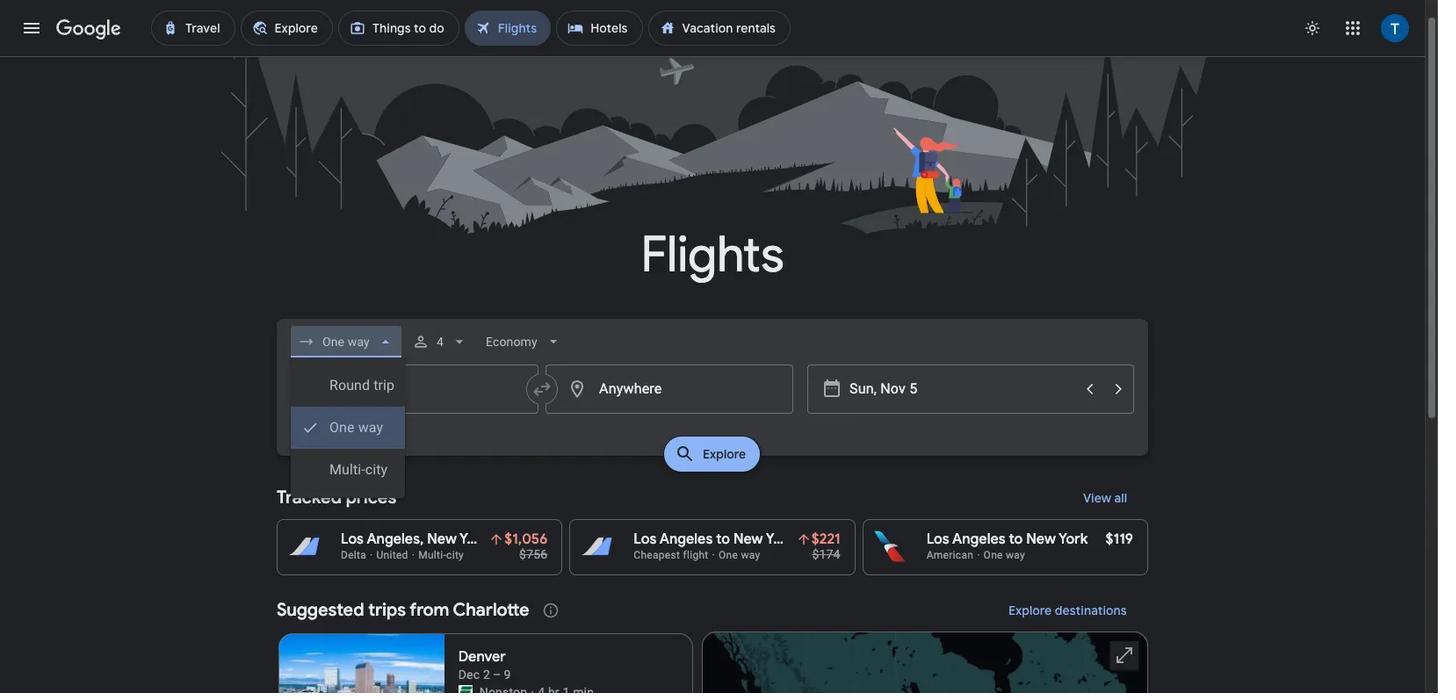 Task type: describe. For each thing, give the bounding box(es) containing it.
main menu image
[[21, 18, 42, 39]]

1 newark from the left
[[496, 531, 547, 548]]

or
[[799, 531, 813, 548]]

denver dec 2 – 9
[[458, 649, 511, 682]]

 image inside tracked prices region
[[412, 549, 415, 562]]

1 one way from the left
[[719, 549, 761, 562]]

los for los angeles, new york, newark & seattle
[[341, 531, 364, 548]]

multi-
[[418, 549, 446, 562]]

york,
[[460, 531, 493, 548]]

los angeles, new york, newark & seattle
[[341, 531, 609, 548]]

angeles for los angeles to new york
[[953, 531, 1006, 548]]

los for los angeles to new york
[[927, 531, 950, 548]]

view
[[1083, 490, 1112, 506]]

delta
[[341, 549, 367, 562]]

tracked prices region
[[277, 477, 1149, 576]]

from
[[410, 599, 449, 621]]

756 US dollars text field
[[519, 547, 548, 562]]

Departure text field
[[850, 366, 1075, 413]]

los angeles to new york or newark
[[634, 531, 867, 548]]

1056 US dollars text field
[[505, 531, 548, 548]]

charlotte
[[453, 599, 530, 621]]

cheapest
[[634, 549, 680, 562]]

4 button
[[405, 321, 475, 363]]

2 way from the left
[[1006, 549, 1026, 562]]

los angeles to new york
[[927, 531, 1088, 548]]

tracked prices
[[277, 487, 396, 509]]

1 new from the left
[[427, 531, 457, 548]]

&
[[550, 531, 559, 548]]

1 vertical spatial  image
[[531, 684, 534, 693]]

3 option from the top
[[291, 449, 405, 491]]

all
[[1115, 490, 1127, 506]]

york for los angeles to new york
[[1059, 531, 1088, 548]]

explore button
[[665, 437, 761, 472]]

city
[[446, 549, 464, 562]]

 image inside tracked prices region
[[712, 549, 715, 562]]

flight
[[683, 549, 709, 562]]

tracked
[[277, 487, 342, 509]]

explore destinations button
[[988, 590, 1149, 632]]

american
[[927, 549, 974, 562]]

new for los angeles to new york
[[1027, 531, 1056, 548]]

los for los angeles to new york or newark
[[634, 531, 657, 548]]

suggested trips from charlotte
[[277, 599, 530, 621]]

select your ticket type. list box
[[291, 358, 405, 498]]

$221
[[812, 531, 841, 548]]

119 US dollars text field
[[1106, 531, 1134, 548]]

suggested trips from charlotte region
[[277, 590, 1149, 693]]



Task type: locate. For each thing, give the bounding box(es) containing it.
0 vertical spatial explore
[[703, 446, 747, 462]]

one down los angeles to new york or newark
[[719, 549, 738, 562]]

to for los angeles to new york or newark
[[716, 531, 730, 548]]

0 horizontal spatial way
[[741, 549, 761, 562]]

 image
[[712, 549, 715, 562], [531, 684, 534, 693]]

2 new from the left
[[734, 531, 763, 548]]

york left or
[[766, 531, 795, 548]]

2 – 9
[[483, 668, 511, 682]]

1 horizontal spatial to
[[1009, 531, 1023, 548]]

multi-city
[[418, 549, 464, 562]]

explore
[[703, 446, 747, 462], [1009, 603, 1052, 619]]

new
[[427, 531, 457, 548], [734, 531, 763, 548], [1027, 531, 1056, 548]]

explore left destinations
[[1009, 603, 1052, 619]]

None field
[[291, 326, 401, 358], [479, 326, 569, 358], [291, 326, 401, 358], [479, 326, 569, 358]]

1 horizontal spatial explore
[[1009, 603, 1052, 619]]

1 horizontal spatial newark
[[816, 531, 867, 548]]

0 horizontal spatial new
[[427, 531, 457, 548]]

1 horizontal spatial angeles
[[953, 531, 1006, 548]]

option
[[291, 365, 405, 407], [291, 407, 405, 449], [291, 449, 405, 491]]

3 los from the left
[[927, 531, 950, 548]]

4
[[437, 335, 444, 349]]

one way
[[719, 549, 761, 562], [984, 549, 1026, 562]]

one way down los angeles to new york
[[984, 549, 1026, 562]]

angeles up "flight"
[[660, 531, 713, 548]]

Flight search field
[[263, 319, 1163, 498]]

prices
[[346, 487, 396, 509]]

1 vertical spatial explore
[[1009, 603, 1052, 619]]

1 horizontal spatial  image
[[712, 549, 715, 562]]

york for los angeles to new york or newark
[[766, 531, 795, 548]]

 image right "flight"
[[712, 549, 715, 562]]

2 one way from the left
[[984, 549, 1026, 562]]

united
[[377, 549, 408, 562]]

explore inside "flight" search box
[[703, 446, 747, 462]]

change appearance image
[[1292, 7, 1334, 49]]

explore inside suggested trips from charlotte region
[[1009, 603, 1052, 619]]

los up the delta
[[341, 531, 364, 548]]

0 vertical spatial  image
[[712, 549, 715, 562]]

way
[[741, 549, 761, 562], [1006, 549, 1026, 562]]

explore up tracked prices region
[[703, 446, 747, 462]]

seattle
[[562, 531, 609, 548]]

frontier image
[[458, 685, 473, 693]]

0 horizontal spatial one
[[719, 549, 738, 562]]

los
[[341, 531, 364, 548], [634, 531, 657, 548], [927, 531, 950, 548]]

explore destinations
[[1009, 603, 1127, 619]]

2 los from the left
[[634, 531, 657, 548]]

1 angeles from the left
[[660, 531, 713, 548]]

 image right frontier icon
[[531, 684, 534, 693]]

angeles
[[660, 531, 713, 548], [953, 531, 1006, 548]]

angeles up american
[[953, 531, 1006, 548]]

denver
[[458, 649, 506, 666]]

york
[[766, 531, 795, 548], [1059, 531, 1088, 548]]

way down los angeles to new york or newark
[[741, 549, 761, 562]]

1 horizontal spatial york
[[1059, 531, 1088, 548]]

one
[[719, 549, 738, 562], [984, 549, 1003, 562]]

2 option from the top
[[291, 407, 405, 449]]

1 york from the left
[[766, 531, 795, 548]]

174 US dollars text field
[[812, 547, 841, 562]]

0 horizontal spatial los
[[341, 531, 364, 548]]

None text field
[[546, 365, 794, 414]]

0 horizontal spatial one way
[[719, 549, 761, 562]]

newark right or
[[816, 531, 867, 548]]

newark
[[496, 531, 547, 548], [816, 531, 867, 548]]

angeles,
[[367, 531, 424, 548]]

view all
[[1083, 490, 1127, 506]]

new up explore destinations button
[[1027, 531, 1056, 548]]

trips
[[368, 599, 406, 621]]

new up multi-city
[[427, 531, 457, 548]]

newark left & at the left
[[496, 531, 547, 548]]

los up american
[[927, 531, 950, 548]]

1 horizontal spatial one
[[984, 549, 1003, 562]]

2 one from the left
[[984, 549, 1003, 562]]

 image
[[412, 549, 415, 562]]

1 los from the left
[[341, 531, 364, 548]]

one down los angeles to new york
[[984, 549, 1003, 562]]

1 horizontal spatial way
[[1006, 549, 1026, 562]]

1 one from the left
[[719, 549, 738, 562]]

destinations
[[1055, 603, 1127, 619]]

0 horizontal spatial explore
[[703, 446, 747, 462]]

to
[[716, 531, 730, 548], [1009, 531, 1023, 548]]

$174
[[812, 547, 841, 562]]

los up cheapest at the bottom of the page
[[634, 531, 657, 548]]

1 option from the top
[[291, 365, 405, 407]]

None text field
[[291, 365, 539, 414]]

1 horizontal spatial new
[[734, 531, 763, 548]]

to for los angeles to new york
[[1009, 531, 1023, 548]]

explore for explore
[[703, 446, 747, 462]]

1 to from the left
[[716, 531, 730, 548]]

2 york from the left
[[1059, 531, 1088, 548]]

2 newark from the left
[[816, 531, 867, 548]]

suggested
[[277, 599, 364, 621]]

0 horizontal spatial to
[[716, 531, 730, 548]]

2 horizontal spatial new
[[1027, 531, 1056, 548]]

1 horizontal spatial los
[[634, 531, 657, 548]]

221 US dollars text field
[[812, 531, 841, 548]]

0 horizontal spatial york
[[766, 531, 795, 548]]

one way down los angeles to new york or newark
[[719, 549, 761, 562]]

cheapest flight
[[634, 549, 709, 562]]

0 horizontal spatial newark
[[496, 531, 547, 548]]

2 angeles from the left
[[953, 531, 1006, 548]]

$756
[[519, 547, 548, 562]]

2 horizontal spatial los
[[927, 531, 950, 548]]

$1,056
[[505, 531, 548, 548]]

1 way from the left
[[741, 549, 761, 562]]

0 horizontal spatial angeles
[[660, 531, 713, 548]]

$119
[[1106, 531, 1134, 548]]

2 to from the left
[[1009, 531, 1023, 548]]

new for los angeles to new york or newark
[[734, 531, 763, 548]]

3 new from the left
[[1027, 531, 1056, 548]]

explore for explore destinations
[[1009, 603, 1052, 619]]

angeles for los angeles to new york or newark
[[660, 531, 713, 548]]

york left $119
[[1059, 531, 1088, 548]]

dec
[[458, 668, 480, 682]]

new left or
[[734, 531, 763, 548]]

way down los angeles to new york
[[1006, 549, 1026, 562]]

none text field inside "flight" search box
[[291, 365, 539, 414]]

0 horizontal spatial  image
[[531, 684, 534, 693]]

1 horizontal spatial one way
[[984, 549, 1026, 562]]

flights
[[641, 224, 784, 286]]



Task type: vqa. For each thing, say whether or not it's contained in the screenshot.
the Los related to Los Angeles, New York, Newark & Seattle
yes



